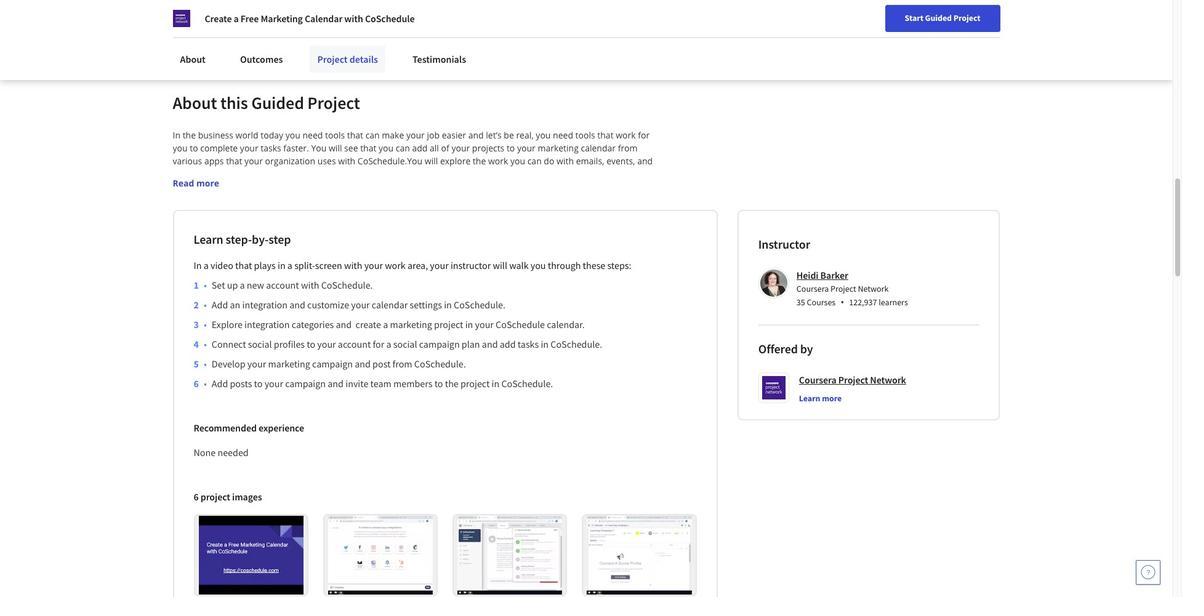 Task type: describe. For each thing, give the bounding box(es) containing it.
shopping cart: 1 item image
[[885, 9, 909, 29]]

that up the content
[[226, 155, 242, 167]]

1 vertical spatial account
[[338, 338, 371, 350]]

to down project,
[[485, 181, 493, 193]]

recommended experience
[[194, 422, 304, 434]]

these
[[583, 259, 606, 272]]

• for • set up a new account with coschedule.
[[204, 279, 207, 291]]

4 click to expand item image from the left
[[587, 516, 692, 595]]

to up various
[[190, 142, 198, 154]]

tools down calendar
[[325, 25, 346, 37]]

campaign left plan
[[419, 338, 460, 350]]

1 need from the left
[[303, 129, 323, 141]]

learn more button
[[799, 392, 842, 405]]

you down real,
[[511, 155, 525, 167]]

will up uses
[[329, 142, 342, 154]]

the right members
[[445, 378, 459, 390]]

2 horizontal spatial work
[[616, 129, 636, 141]]

from inside the in the business world today you need tools that can make your job easier and let's be real, you need tools that work for you to complete your tasks faster. you will see that you can add all of your projects to your marketing calendar from various apps that your organization uses with coschedule.you will explore the work you can do with emails, events, and website content with imessage, slack, and gmail within coschedule.  in this project, you will see how you can use coschedule to create a marketing calendar that focuses on a social campaign to keep your projects organized and save you time.
[[618, 142, 638, 154]]

a up • connect social profiles to your account for a social campaign plan and add tasks in coschedule.
[[383, 318, 388, 331]]

0 vertical spatial projects
[[472, 142, 505, 154]]

can down make
[[396, 142, 410, 154]]

using
[[261, 25, 283, 37]]

with up how
[[557, 155, 574, 167]]

your up imessage,
[[245, 155, 263, 167]]

the up various
[[183, 129, 196, 141]]

0 vertical spatial integration
[[242, 299, 288, 311]]

a right the focuses
[[411, 181, 416, 193]]

solving
[[299, 5, 328, 18]]

in for in a video that plays in a split-screen with your work area, your instructor will walk you through these steps:
[[194, 259, 202, 272]]

easier
[[442, 129, 466, 141]]

for inside the in the business world today you need tools that can make your job easier and let's be real, you need tools that work for you to complete your tasks faster. you will see that you can add all of your projects to your marketing calendar from various apps that your organization uses with coschedule.you will explore the work you can do with emails, events, and website content with imessage, slack, and gmail within coschedule.  in this project, you will see how you can use coschedule to create a marketing calendar that focuses on a social campaign to keep your projects organized and save you time.
[[638, 129, 650, 141]]

offered
[[759, 341, 798, 357]]

time.
[[190, 194, 210, 206]]

learners
[[879, 297, 908, 308]]

job inside the in the business world today you need tools that can make your job easier and let's be real, you need tools that work for you to complete your tasks faster. you will see that you can add all of your projects to your marketing calendar from various apps that your organization uses with coschedule.you will explore the work you can do with emails, events, and website content with imessage, slack, and gmail within coschedule.  in this project, you will see how you can use coschedule to create a marketing calendar that focuses on a social campaign to keep your projects organized and save you time.
[[427, 129, 440, 141]]

and right plan
[[482, 338, 498, 350]]

new
[[247, 279, 264, 291]]

• for • add posts to your campaign and invite team members to the project in coschedule.
[[204, 378, 207, 390]]

by-
[[252, 232, 269, 247]]

courses
[[807, 297, 836, 308]]

hands-
[[211, 5, 239, 18]]

1 vertical spatial project
[[461, 378, 490, 390]]

• for • add an integration and customize your calendar settings in coschedule.
[[204, 299, 207, 311]]

0 horizontal spatial guided
[[251, 92, 304, 114]]

a left split-
[[288, 259, 293, 272]]

use
[[610, 168, 624, 180]]

0 vertical spatial coschedule
[[365, 12, 415, 25]]

will left walk
[[493, 259, 508, 272]]

tools up emails, on the top of page
[[576, 129, 595, 141]]

that up events,
[[598, 129, 614, 141]]

explore
[[212, 318, 243, 331]]

and left post
[[355, 358, 371, 370]]

to down the "categories"
[[307, 338, 315, 350]]

will left how
[[526, 168, 539, 180]]

guided inside 'button'
[[925, 12, 952, 23]]

with down split-
[[301, 279, 319, 291]]

and down real-
[[348, 25, 364, 37]]

marketing
[[261, 12, 303, 25]]

and right events,
[[638, 155, 653, 167]]

confidence
[[214, 25, 259, 37]]

focuses
[[366, 181, 396, 193]]

to down the content
[[222, 181, 230, 193]]

step-
[[226, 232, 252, 247]]

campaign up invite
[[312, 358, 353, 370]]

add for add an integration and customize your calendar settings in coschedule.
[[212, 299, 228, 311]]

• for • explore integration categories and  create a marketing project in your coschedule calendar.
[[204, 318, 207, 331]]

coschedule inside the in the business world today you need tools that can make your job easier and let's be real, you need tools that work for you to complete your tasks faster. you will see that you can add all of your projects to your marketing calendar from various apps that your organization uses with coschedule.you will explore the work you can do with emails, events, and website content with imessage, slack, and gmail within coschedule.  in this project, you will see how you can use coschedule to create a marketing calendar that focuses on a social campaign to keep your projects organized and save you time.
[[173, 181, 220, 193]]

• add an integration and customize your calendar settings in coschedule.
[[204, 299, 506, 311]]

build confidence using the latest tools and technologies
[[190, 25, 418, 37]]

2 vertical spatial project
[[201, 491, 230, 503]]

customize
[[307, 299, 349, 311]]

2 vertical spatial tasks
[[518, 338, 539, 350]]

marketing up • connect social profiles to your account for a social campaign plan and add tasks in coschedule.
[[390, 318, 432, 331]]

make
[[382, 129, 404, 141]]

project details
[[317, 53, 378, 65]]

build
[[190, 25, 212, 37]]

1 vertical spatial for
[[373, 338, 385, 350]]

• inside heidi barker coursera project network 35 courses • 122,937 learners
[[841, 296, 845, 309]]

instructor
[[759, 236, 811, 252]]

that left plays
[[235, 259, 252, 272]]

imessage,
[[259, 168, 298, 180]]

barker
[[821, 269, 849, 281]]

1 click to expand item image from the left
[[199, 516, 304, 595]]

categories
[[292, 318, 334, 331]]

6 project images
[[194, 491, 262, 503]]

latest
[[301, 25, 323, 37]]

profiles
[[274, 338, 305, 350]]

you right real,
[[536, 129, 551, 141]]

2 need from the left
[[553, 129, 573, 141]]

can left do
[[528, 155, 542, 167]]

your down real,
[[517, 142, 536, 154]]

your up • add an integration and customize your calendar settings in coschedule.
[[364, 259, 383, 272]]

how
[[557, 168, 574, 180]]

free
[[241, 12, 259, 25]]

with right screen
[[344, 259, 362, 272]]

and down • add an integration and customize your calendar settings in coschedule.
[[336, 318, 352, 331]]

heidi barker image
[[761, 270, 788, 297]]

a down the • explore integration categories and  create a marketing project in your coschedule calendar.
[[386, 338, 391, 350]]

learn for learn step-by-step
[[194, 232, 223, 247]]

real-
[[330, 5, 349, 18]]

and down • develop your marketing campaign and post from coschedule. at left bottom
[[328, 378, 344, 390]]

english
[[937, 14, 967, 26]]

coursera project network link
[[799, 373, 907, 387]]

start
[[905, 12, 924, 23]]

your right posts
[[265, 378, 283, 390]]

you up coschedule.you
[[379, 142, 394, 154]]

1 vertical spatial experience
[[259, 422, 304, 434]]

a right up
[[240, 279, 245, 291]]

coursera project network
[[799, 374, 907, 386]]

website
[[173, 168, 204, 180]]

instructor
[[451, 259, 491, 272]]

to right posts
[[254, 378, 263, 390]]

team
[[371, 378, 392, 390]]

with up gmail
[[338, 155, 356, 167]]

your up posts
[[248, 358, 266, 370]]

coschedule. inside the in the business world today you need tools that can make your job easier and let's be real, you need tools that work for you to complete your tasks faster. you will see that you can add all of your projects to your marketing calendar from various apps that your organization uses with coschedule.you will explore the work you can do with emails, events, and website content with imessage, slack, and gmail within coschedule.  in this project, you will see how you can use coschedule to create a marketing calendar that focuses on a social campaign to keep your projects organized and save you time.
[[395, 168, 445, 180]]

project,
[[476, 168, 506, 180]]

0 vertical spatial on
[[239, 5, 250, 18]]

testimonials link
[[405, 46, 474, 73]]

content
[[206, 168, 237, 180]]

about for about this guided project
[[173, 92, 217, 114]]

and down '• set up a new account with coschedule.'
[[290, 299, 305, 311]]

faster.
[[284, 142, 309, 154]]

• set up a new account with coschedule.
[[204, 279, 373, 291]]

read more
[[173, 177, 219, 189]]

post
[[373, 358, 391, 370]]

you up faster.
[[286, 129, 300, 141]]

1 vertical spatial from
[[393, 358, 412, 370]]

your right the keep
[[517, 181, 535, 193]]

• add posts to your campaign and invite team members to the project in coschedule.
[[204, 378, 553, 390]]

about this guided project
[[173, 92, 360, 114]]

coursera inside heidi barker coursera project network 35 courses • 122,937 learners
[[797, 283, 829, 294]]

help center image
[[1141, 565, 1156, 580]]

save
[[632, 181, 650, 193]]

your up explore
[[452, 142, 470, 154]]

settings
[[410, 299, 442, 311]]

and down the use
[[614, 181, 629, 193]]

more for read more
[[196, 177, 219, 189]]

add inside the in the business world today you need tools that can make your job easier and let's be real, you need tools that work for you to complete your tasks faster. you will see that you can add all of your projects to your marketing calendar from various apps that your organization uses with coschedule.you will explore the work you can do with emails, events, and website content with imessage, slack, and gmail within coschedule.  in this project, you will see how you can use coschedule to create a marketing calendar that focuses on a social campaign to keep your projects organized and save you time.
[[412, 142, 428, 154]]

step
[[269, 232, 291, 247]]

let's
[[486, 129, 502, 141]]

1 vertical spatial calendar
[[310, 181, 345, 193]]

0 horizontal spatial this
[[220, 92, 248, 114]]

your right area,
[[430, 259, 449, 272]]

1 horizontal spatial world
[[349, 5, 373, 18]]

in a video that plays in a split-screen with your work area, your instructor will walk you through these steps:
[[194, 259, 632, 272]]

start guided project button
[[885, 5, 1001, 32]]

today
[[261, 129, 283, 141]]

add for add posts to your campaign and invite team members to the project in coschedule.
[[212, 378, 228, 390]]

about link
[[173, 46, 213, 73]]

you right walk
[[531, 259, 546, 272]]

to right members
[[435, 378, 443, 390]]

heidi barker link
[[797, 269, 849, 281]]

you
[[311, 142, 327, 154]]

read more button
[[173, 177, 219, 190]]

• for • connect social profiles to your account for a social campaign plan and add tasks in coschedule.
[[204, 338, 207, 350]]

122,937
[[850, 297, 877, 308]]

walk
[[509, 259, 529, 272]]

to down be
[[507, 142, 515, 154]]

english button
[[915, 0, 989, 40]]

you down "read"
[[173, 194, 188, 206]]

35
[[797, 297, 805, 308]]

marketing down imessage,
[[267, 181, 308, 193]]

outcomes link
[[233, 46, 290, 73]]



Task type: locate. For each thing, give the bounding box(es) containing it.
0 vertical spatial more
[[196, 177, 219, 189]]

1 horizontal spatial job
[[427, 129, 440, 141]]

world left today on the top
[[236, 129, 258, 141]]

0 horizontal spatial tasks
[[261, 142, 281, 154]]

within
[[368, 168, 393, 180]]

members
[[394, 378, 433, 390]]

0 vertical spatial about
[[180, 53, 206, 65]]

1 vertical spatial coschedule
[[173, 181, 220, 193]]

learn step-by-step
[[194, 232, 291, 247]]

0 horizontal spatial see
[[344, 142, 358, 154]]

1 vertical spatial job
[[427, 129, 440, 141]]

images
[[232, 491, 262, 503]]

0 vertical spatial create
[[233, 181, 258, 193]]

0 horizontal spatial on
[[239, 5, 250, 18]]

0 horizontal spatial job
[[375, 5, 388, 18]]

and left let's
[[469, 129, 484, 141]]

0 vertical spatial learn
[[194, 232, 223, 247]]

start guided project
[[905, 12, 981, 23]]

2 horizontal spatial coschedule
[[496, 318, 545, 331]]

project up plan
[[434, 318, 463, 331]]

calendar
[[305, 12, 343, 25]]

world inside the in the business world today you need tools that can make your job easier and let's be real, you need tools that work for you to complete your tasks faster. you will see that you can add all of your projects to your marketing calendar from various apps that your organization uses with coschedule.you will explore the work you can do with emails, events, and website content with imessage, slack, and gmail within coschedule.  in this project, you will see how you can use coschedule to create a marketing calendar that focuses on a social campaign to keep your projects organized and save you time.
[[236, 129, 258, 141]]

0 vertical spatial project
[[434, 318, 463, 331]]

3 click to expand item image from the left
[[458, 516, 563, 595]]

0 horizontal spatial add
[[412, 142, 428, 154]]

world
[[349, 5, 373, 18], [236, 129, 258, 141]]

marketing
[[538, 142, 579, 154], [267, 181, 308, 193], [390, 318, 432, 331], [268, 358, 310, 370]]

campaign down • develop your marketing campaign and post from coschedule. at left bottom
[[285, 378, 326, 390]]

more up "time."
[[196, 177, 219, 189]]

testimonials
[[413, 53, 466, 65]]

your right customize
[[351, 299, 370, 311]]

offered by
[[759, 341, 813, 357]]

tasks right plan
[[518, 338, 539, 350]]

2 vertical spatial work
[[385, 259, 406, 272]]

for up post
[[373, 338, 385, 350]]

integration down new
[[242, 299, 288, 311]]

campaign
[[443, 181, 482, 193], [419, 338, 460, 350], [312, 358, 353, 370], [285, 378, 326, 390]]

2 horizontal spatial tasks
[[518, 338, 539, 350]]

add right plan
[[500, 338, 516, 350]]

1 vertical spatial projects
[[537, 181, 570, 193]]

more
[[196, 177, 219, 189], [822, 393, 842, 404]]

events,
[[607, 155, 635, 167]]

work
[[616, 129, 636, 141], [488, 155, 508, 167], [385, 259, 406, 272]]

tools
[[325, 25, 346, 37], [325, 129, 345, 141], [576, 129, 595, 141]]

with right calendar
[[345, 12, 363, 25]]

with right the content
[[239, 168, 256, 180]]

experience up using
[[252, 5, 297, 18]]

the down marketing
[[285, 25, 299, 37]]

coursera up learn more button
[[799, 374, 837, 386]]

social
[[418, 181, 441, 193], [248, 338, 272, 350], [393, 338, 417, 350]]

2 add from the top
[[212, 378, 228, 390]]

on
[[239, 5, 250, 18], [399, 181, 409, 193]]

slack,
[[300, 168, 323, 180]]

0 horizontal spatial calendar
[[310, 181, 345, 193]]

network inside heidi barker coursera project network 35 courses • 122,937 learners
[[858, 283, 889, 294]]

details
[[350, 53, 378, 65]]

project left "details"
[[317, 53, 348, 65]]

on inside the in the business world today you need tools that can make your job easier and let's be real, you need tools that work for you to complete your tasks faster. you will see that you can add all of your projects to your marketing calendar from various apps that your organization uses with coschedule.you will explore the work you can do with emails, events, and website content with imessage, slack, and gmail within coschedule.  in this project, you will see how you can use coschedule to create a marketing calendar that focuses on a social campaign to keep your projects organized and save you time.
[[399, 181, 409, 193]]

tasks inside the in the business world today you need tools that can make your job easier and let's be real, you need tools that work for you to complete your tasks faster. you will see that you can add all of your projects to your marketing calendar from various apps that your organization uses with coschedule.you will explore the work you can do with emails, events, and website content with imessage, slack, and gmail within coschedule.  in this project, you will see how you can use coschedule to create a marketing calendar that focuses on a social campaign to keep your projects organized and save you time.
[[261, 142, 281, 154]]

0 horizontal spatial coschedule
[[173, 181, 220, 193]]

more inside button
[[822, 393, 842, 404]]

1 vertical spatial create
[[356, 318, 381, 331]]

• left develop
[[204, 358, 207, 370]]

job
[[375, 5, 388, 18], [427, 129, 440, 141]]

that up coschedule.you
[[360, 142, 377, 154]]

none
[[194, 446, 216, 459]]

about down build
[[180, 53, 206, 65]]

create down • add an integration and customize your calendar settings in coschedule.
[[356, 318, 381, 331]]

from
[[618, 142, 638, 154], [393, 358, 412, 370]]

0 horizontal spatial projects
[[472, 142, 505, 154]]

social down explore
[[418, 181, 441, 193]]

social down the • explore integration categories and  create a marketing project in your coschedule calendar.
[[393, 338, 417, 350]]

you up various
[[173, 142, 188, 154]]

up
[[227, 279, 238, 291]]

real,
[[516, 129, 534, 141]]

technologies
[[365, 25, 418, 37]]

1 horizontal spatial learn
[[799, 393, 821, 404]]

your right complete
[[240, 142, 258, 154]]

integration up profiles
[[245, 318, 290, 331]]

0 vertical spatial for
[[638, 129, 650, 141]]

an
[[230, 299, 240, 311]]

None search field
[[176, 8, 471, 32]]

1 horizontal spatial tasks
[[390, 5, 411, 18]]

you down emails, on the top of page
[[577, 168, 591, 180]]

campaign inside the in the business world today you need tools that can make your job easier and let's be real, you need tools that work for you to complete your tasks faster. you will see that you can add all of your projects to your marketing calendar from various apps that your organization uses with coschedule.you will explore the work you can do with emails, events, and website content with imessage, slack, and gmail within coschedule.  in this project, you will see how you can use coschedule to create a marketing calendar that focuses on a social campaign to keep your projects organized and save you time.
[[443, 181, 482, 193]]

organization
[[265, 155, 315, 167]]

the
[[285, 25, 299, 37], [183, 129, 196, 141], [473, 155, 486, 167], [445, 378, 459, 390]]

tools up you at top
[[325, 129, 345, 141]]

project inside 'button'
[[954, 12, 981, 23]]

this inside the in the business world today you need tools that can make your job easier and let's be real, you need tools that work for you to complete your tasks faster. you will see that you can add all of your projects to your marketing calendar from various apps that your organization uses with coschedule.you will explore the work you can do with emails, events, and website content with imessage, slack, and gmail within coschedule.  in this project, you will see how you can use coschedule to create a marketing calendar that focuses on a social campaign to keep your projects organized and save you time.
[[459, 168, 474, 180]]

1 vertical spatial work
[[488, 155, 508, 167]]

need up do
[[553, 129, 573, 141]]

a left video
[[204, 259, 209, 272]]

that down gmail
[[347, 181, 364, 193]]

gain hands-on experience solving real-world job tasks
[[190, 5, 411, 18]]

for
[[638, 129, 650, 141], [373, 338, 385, 350]]

0 vertical spatial guided
[[925, 12, 952, 23]]

2 vertical spatial calendar
[[372, 299, 408, 311]]

0 horizontal spatial in
[[173, 129, 180, 141]]

0 vertical spatial add
[[412, 142, 428, 154]]

your up plan
[[475, 318, 494, 331]]

coursera project network image
[[173, 10, 190, 27]]

on right the focuses
[[399, 181, 409, 193]]

from down • connect social profiles to your account for a social campaign plan and add tasks in coschedule.
[[393, 358, 412, 370]]

1 vertical spatial this
[[459, 168, 474, 180]]

learn inside button
[[799, 393, 821, 404]]

project up learn more button
[[839, 374, 869, 386]]

0 horizontal spatial learn
[[194, 232, 223, 247]]

1 horizontal spatial add
[[500, 338, 516, 350]]

with
[[345, 12, 363, 25], [338, 155, 356, 167], [557, 155, 574, 167], [239, 168, 256, 180], [344, 259, 362, 272], [301, 279, 319, 291]]

1 horizontal spatial social
[[393, 338, 417, 350]]

this up business
[[220, 92, 248, 114]]

0 vertical spatial experience
[[252, 5, 297, 18]]

0 vertical spatial tasks
[[390, 5, 411, 18]]

uses
[[318, 155, 336, 167]]

0 horizontal spatial work
[[385, 259, 406, 272]]

1 vertical spatial tasks
[[261, 142, 281, 154]]

1 horizontal spatial from
[[618, 142, 638, 154]]

0 horizontal spatial more
[[196, 177, 219, 189]]

for up save
[[638, 129, 650, 141]]

tasks down today on the top
[[261, 142, 281, 154]]

1 vertical spatial add
[[500, 338, 516, 350]]

1 vertical spatial learn
[[799, 393, 821, 404]]

create a free marketing calendar with coschedule
[[205, 12, 415, 25]]

1 horizontal spatial coschedule
[[365, 12, 415, 25]]

1 vertical spatial more
[[822, 393, 842, 404]]

add
[[412, 142, 428, 154], [500, 338, 516, 350]]

project details link
[[310, 46, 386, 73]]

0 vertical spatial this
[[220, 92, 248, 114]]

will
[[329, 142, 342, 154], [425, 155, 438, 167], [526, 168, 539, 180], [493, 259, 508, 272]]

learn up video
[[194, 232, 223, 247]]

click to expand item image
[[199, 516, 304, 595], [328, 516, 433, 595], [458, 516, 563, 595], [587, 516, 692, 595]]

organized
[[572, 181, 612, 193]]

add left the all at left top
[[412, 142, 428, 154]]

job up the all at left top
[[427, 129, 440, 141]]

experience right recommended
[[259, 422, 304, 434]]

learn
[[194, 232, 223, 247], [799, 393, 821, 404]]

video
[[211, 259, 233, 272]]

0 vertical spatial account
[[266, 279, 299, 291]]

can
[[366, 129, 380, 141], [396, 142, 410, 154], [528, 155, 542, 167], [594, 168, 608, 180]]

develop
[[212, 358, 246, 370]]

complete
[[200, 142, 238, 154]]

you up the keep
[[509, 168, 523, 180]]

gmail
[[343, 168, 366, 180]]

account down plays
[[266, 279, 299, 291]]

0 vertical spatial world
[[349, 5, 373, 18]]

1 horizontal spatial more
[[822, 393, 842, 404]]

through
[[548, 259, 581, 272]]

work left area,
[[385, 259, 406, 272]]

your right make
[[406, 129, 425, 141]]

the up project,
[[473, 155, 486, 167]]

1 horizontal spatial projects
[[537, 181, 570, 193]]

experience
[[252, 5, 297, 18], [259, 422, 304, 434]]

and
[[348, 25, 364, 37], [469, 129, 484, 141], [638, 155, 653, 167], [325, 168, 340, 180], [614, 181, 629, 193], [290, 299, 305, 311], [336, 318, 352, 331], [482, 338, 498, 350], [355, 358, 371, 370], [328, 378, 344, 390]]

0 vertical spatial from
[[618, 142, 638, 154]]

1 horizontal spatial calendar
[[372, 299, 408, 311]]

can left make
[[366, 129, 380, 141]]

need up you at top
[[303, 129, 323, 141]]

read
[[173, 177, 194, 189]]

connect
[[212, 338, 246, 350]]

1 vertical spatial network
[[871, 374, 907, 386]]

0 vertical spatial work
[[616, 129, 636, 141]]

emails,
[[576, 155, 605, 167]]

0 horizontal spatial account
[[266, 279, 299, 291]]

area,
[[408, 259, 428, 272]]

learn for learn more
[[799, 393, 821, 404]]

1 vertical spatial add
[[212, 378, 228, 390]]

0 vertical spatial job
[[375, 5, 388, 18]]

1 vertical spatial on
[[399, 181, 409, 193]]

2 click to expand item image from the left
[[328, 516, 433, 595]]

in up various
[[173, 129, 180, 141]]

gain
[[190, 5, 209, 18]]

campaign down explore
[[443, 181, 482, 193]]

social inside the in the business world today you need tools that can make your job easier and let's be real, you need tools that work for you to complete your tasks faster. you will see that you can add all of your projects to your marketing calendar from various apps that your organization uses with coschedule.you will explore the work you can do with emails, events, and website content with imessage, slack, and gmail within coschedule.  in this project, you will see how you can use coschedule to create a marketing calendar that focuses on a social campaign to keep your projects organized and save you time.
[[418, 181, 441, 193]]

split-
[[294, 259, 315, 272]]

set
[[212, 279, 225, 291]]

1 horizontal spatial account
[[338, 338, 371, 350]]

coschedule up technologies
[[365, 12, 415, 25]]

more inside button
[[196, 177, 219, 189]]

about
[[180, 53, 206, 65], [173, 92, 217, 114]]

1 vertical spatial coursera
[[799, 374, 837, 386]]

do
[[544, 155, 555, 167]]

your up • develop your marketing campaign and post from coschedule. at left bottom
[[317, 338, 336, 350]]

1 vertical spatial integration
[[245, 318, 290, 331]]

project down the barker
[[831, 283, 857, 294]]

2 vertical spatial coschedule
[[496, 318, 545, 331]]

0 vertical spatial calendar
[[581, 142, 616, 154]]

marketing up do
[[538, 142, 579, 154]]

0 vertical spatial see
[[344, 142, 358, 154]]

keep
[[495, 181, 515, 193]]

• left set
[[204, 279, 207, 291]]

• left explore
[[204, 318, 207, 331]]

create inside the in the business world today you need tools that can make your job easier and let's be real, you need tools that work for you to complete your tasks faster. you will see that you can add all of your projects to your marketing calendar from various apps that your organization uses with coschedule.you will explore the work you can do with emails, events, and website content with imessage, slack, and gmail within coschedule.  in this project, you will see how you can use coschedule to create a marketing calendar that focuses on a social campaign to keep your projects organized and save you time.
[[233, 181, 258, 193]]

plan
[[462, 338, 480, 350]]

you
[[286, 129, 300, 141], [536, 129, 551, 141], [173, 142, 188, 154], [379, 142, 394, 154], [511, 155, 525, 167], [509, 168, 523, 180], [577, 168, 591, 180], [173, 194, 188, 206], [531, 259, 546, 272]]

2 horizontal spatial calendar
[[581, 142, 616, 154]]

coschedule up "time."
[[173, 181, 220, 193]]

recommended
[[194, 422, 257, 434]]

guided
[[925, 12, 952, 23], [251, 92, 304, 114]]

work up events,
[[616, 129, 636, 141]]

• connect social profiles to your account for a social campaign plan and add tasks in coschedule.
[[204, 338, 602, 350]]

business
[[198, 129, 233, 141]]

•
[[204, 279, 207, 291], [841, 296, 845, 309], [204, 299, 207, 311], [204, 318, 207, 331], [204, 338, 207, 350], [204, 358, 207, 370], [204, 378, 207, 390]]

learn down coursera project network link
[[799, 393, 821, 404]]

by
[[801, 341, 813, 357]]

0 vertical spatial in
[[173, 129, 180, 141]]

job up technologies
[[375, 5, 388, 18]]

none needed
[[194, 446, 249, 459]]

0 horizontal spatial create
[[233, 181, 258, 193]]

a down imessage,
[[260, 181, 265, 193]]

6
[[194, 491, 199, 503]]

a up confidence
[[234, 12, 239, 25]]

explore
[[440, 155, 471, 167]]

1 horizontal spatial see
[[541, 168, 555, 180]]

1 add from the top
[[212, 299, 228, 311]]

1 horizontal spatial in
[[194, 259, 202, 272]]

• for • develop your marketing campaign and post from coschedule.
[[204, 358, 207, 370]]

1 horizontal spatial work
[[488, 155, 508, 167]]

apps
[[204, 155, 224, 167]]

1 horizontal spatial on
[[399, 181, 409, 193]]

in left video
[[194, 259, 202, 272]]

calendar
[[581, 142, 616, 154], [310, 181, 345, 193], [372, 299, 408, 311]]

0 horizontal spatial from
[[393, 358, 412, 370]]

1 vertical spatial about
[[173, 92, 217, 114]]

project down project details
[[308, 92, 360, 114]]

2 horizontal spatial in
[[449, 168, 457, 180]]

1 horizontal spatial guided
[[925, 12, 952, 23]]

about for about
[[180, 53, 206, 65]]

1 horizontal spatial need
[[553, 129, 573, 141]]

can up organized
[[594, 168, 608, 180]]

add
[[212, 299, 228, 311], [212, 378, 228, 390]]

in for in the business world today you need tools that can make your job easier and let's be real, you need tools that work for you to complete your tasks faster. you will see that you can add all of your projects to your marketing calendar from various apps that your organization uses with coschedule.you will explore the work you can do with emails, events, and website content with imessage, slack, and gmail within coschedule.  in this project, you will see how you can use coschedule to create a marketing calendar that focuses on a social campaign to keep your projects organized and save you time.
[[173, 129, 180, 141]]

that left make
[[347, 129, 363, 141]]

1 vertical spatial guided
[[251, 92, 304, 114]]

1 vertical spatial see
[[541, 168, 555, 180]]

calendar up emails, on the top of page
[[581, 142, 616, 154]]

1 horizontal spatial for
[[638, 129, 650, 141]]

posts
[[230, 378, 252, 390]]

will down the all at left top
[[425, 155, 438, 167]]

projects
[[472, 142, 505, 154], [537, 181, 570, 193]]

guided right start
[[925, 12, 952, 23]]

0 vertical spatial network
[[858, 283, 889, 294]]

create down the content
[[233, 181, 258, 193]]

and down uses
[[325, 168, 340, 180]]

2 horizontal spatial social
[[418, 181, 441, 193]]

more for learn more
[[822, 393, 842, 404]]

0 horizontal spatial for
[[373, 338, 385, 350]]

1 horizontal spatial this
[[459, 168, 474, 180]]

world up technologies
[[349, 5, 373, 18]]

create
[[205, 12, 232, 25]]

1 vertical spatial in
[[449, 168, 457, 180]]

projects down let's
[[472, 142, 505, 154]]

• left an
[[204, 299, 207, 311]]

of
[[441, 142, 449, 154]]

0 vertical spatial add
[[212, 299, 228, 311]]

outcomes
[[240, 53, 283, 65]]

project inside heidi barker coursera project network 35 courses • 122,937 learners
[[831, 283, 857, 294]]

in down explore
[[449, 168, 457, 180]]

account
[[266, 279, 299, 291], [338, 338, 371, 350]]

social left profiles
[[248, 338, 272, 350]]

1 vertical spatial world
[[236, 129, 258, 141]]

project right 6 on the left bottom of page
[[201, 491, 230, 503]]

work up project,
[[488, 155, 508, 167]]

marketing down profiles
[[268, 358, 310, 370]]

0 horizontal spatial social
[[248, 338, 272, 350]]



Task type: vqa. For each thing, say whether or not it's contained in the screenshot.
In a video that plays in a split-screen with your work area, your instructor will walk you through these steps:
yes



